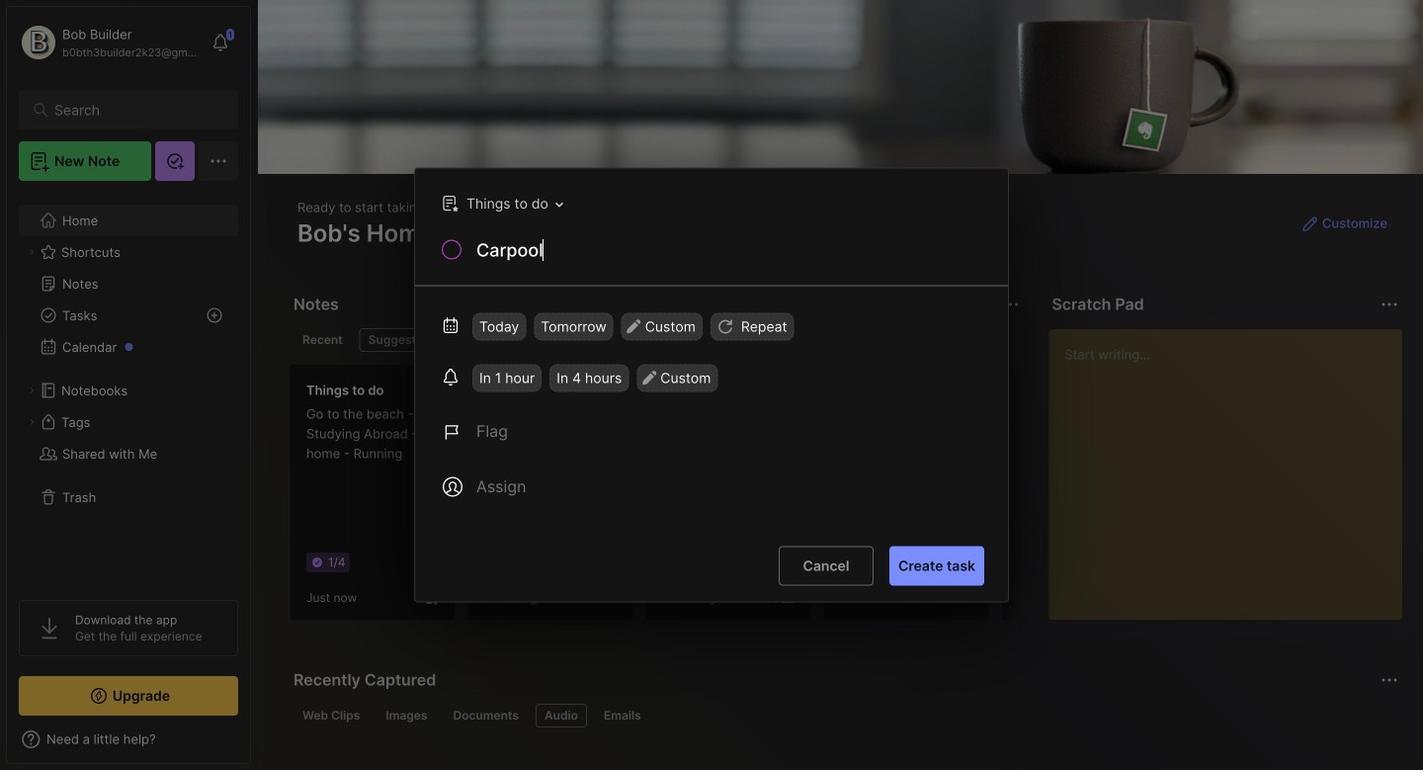 Task type: locate. For each thing, give the bounding box(es) containing it.
1 vertical spatial tab list
[[294, 704, 1396, 728]]

0 vertical spatial tab list
[[294, 328, 1017, 352]]

Search text field
[[54, 101, 212, 120]]

tree
[[7, 193, 250, 582]]

expand tags image
[[26, 416, 38, 428]]

tab
[[294, 328, 352, 352], [360, 328, 440, 352], [294, 704, 369, 728], [377, 704, 437, 728], [444, 704, 528, 728], [536, 704, 587, 728], [595, 704, 650, 728]]

none search field inside main element
[[54, 98, 212, 122]]

expand notebooks image
[[26, 385, 38, 397]]

Go to note or move task field
[[432, 189, 570, 218]]

row group
[[290, 364, 1180, 633]]

Start writing… text field
[[1065, 329, 1402, 604]]

None search field
[[54, 98, 212, 122]]

tab list
[[294, 328, 1017, 352], [294, 704, 1396, 728]]

2 tab list from the top
[[294, 704, 1396, 728]]



Task type: describe. For each thing, give the bounding box(es) containing it.
tree inside main element
[[7, 193, 250, 582]]

main element
[[0, 0, 257, 770]]

1 tab list from the top
[[294, 328, 1017, 352]]

Enter task text field
[[475, 238, 985, 266]]



Task type: vqa. For each thing, say whether or not it's contained in the screenshot.
'Note Editor' text field
no



